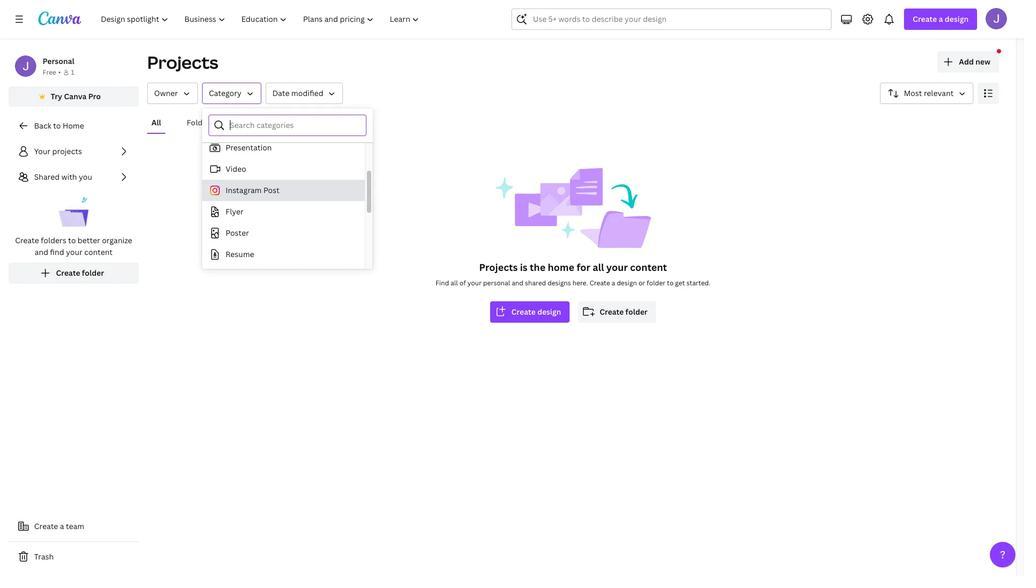 Task type: vqa. For each thing, say whether or not it's contained in the screenshot.
Magic
no



Task type: describe. For each thing, give the bounding box(es) containing it.
folder for top "create folder" button
[[82, 268, 104, 278]]

shared
[[34, 172, 60, 182]]

to inside projects is the home for all your content find all of your personal and shared designs here. create a design or folder to get started.
[[667, 278, 674, 287]]

a inside projects is the home for all your content find all of your personal and shared designs here. create a design or folder to get started.
[[612, 278, 615, 287]]

create inside create design button
[[511, 307, 536, 317]]

1 vertical spatial create folder
[[600, 307, 648, 317]]

instagram
[[226, 185, 262, 195]]

post
[[263, 185, 279, 195]]

trash
[[34, 551, 54, 562]]

create a design button
[[904, 9, 977, 30]]

shared
[[525, 278, 546, 287]]

folders button
[[182, 113, 218, 133]]

personal
[[483, 278, 510, 287]]

a for team
[[60, 521, 64, 531]]

top level navigation element
[[94, 9, 429, 30]]

try canva pro button
[[9, 86, 139, 107]]

content inside create folders to better organize and find your content
[[84, 247, 113, 257]]

create inside create a design dropdown button
[[913, 14, 937, 24]]

to inside create folders to better organize and find your content
[[68, 235, 76, 245]]

date
[[272, 88, 289, 98]]

images
[[294, 117, 319, 127]]

try
[[51, 91, 62, 101]]

flyer button
[[202, 201, 365, 222]]

projects is the home for all your content find all of your personal and shared designs here. create a design or folder to get started.
[[436, 261, 711, 287]]

instagram post option
[[202, 180, 365, 201]]

date modified
[[272, 88, 323, 98]]

find
[[436, 278, 449, 287]]

create design
[[511, 307, 561, 317]]

projects for projects is the home for all your content find all of your personal and shared designs here. create a design or folder to get started.
[[479, 261, 518, 274]]

get
[[675, 278, 685, 287]]

video option
[[202, 158, 365, 180]]

Search categories search field
[[230, 115, 359, 135]]

relevant
[[924, 88, 954, 98]]

or
[[639, 278, 645, 287]]

poster option
[[202, 222, 365, 244]]

videos button
[[341, 113, 374, 133]]

jacob simon image
[[986, 8, 1007, 29]]

back
[[34, 121, 51, 131]]

trash link
[[9, 546, 139, 567]]

shared with you link
[[9, 166, 139, 188]]

design inside dropdown button
[[945, 14, 969, 24]]

Date modified button
[[265, 83, 343, 104]]

presentation option
[[202, 137, 365, 158]]

try canva pro
[[51, 91, 101, 101]]

back to home
[[34, 121, 84, 131]]

video
[[226, 164, 246, 174]]

add
[[959, 57, 974, 67]]

projects for projects
[[147, 51, 218, 74]]

shared with you
[[34, 172, 92, 182]]

1
[[71, 68, 74, 77]]

create inside projects is the home for all your content find all of your personal and shared designs here. create a design or folder to get started.
[[590, 278, 610, 287]]

resume button
[[202, 244, 365, 265]]

poster
[[226, 228, 249, 238]]

create a team button
[[9, 516, 139, 537]]

create folders to better organize and find your content
[[15, 235, 132, 257]]

Sort by button
[[880, 83, 973, 104]]

team
[[66, 521, 84, 531]]

most relevant
[[904, 88, 954, 98]]

new
[[976, 57, 990, 67]]

design inside projects is the home for all your content find all of your personal and shared designs here. create a design or folder to get started.
[[617, 278, 637, 287]]

list box containing presentation
[[202, 73, 365, 414]]

1 horizontal spatial create folder button
[[578, 301, 656, 323]]

design inside button
[[537, 307, 561, 317]]

the
[[530, 261, 545, 274]]

your inside create folders to better organize and find your content
[[66, 247, 82, 257]]

home
[[548, 261, 574, 274]]

presentation
[[226, 142, 272, 153]]

presentation button
[[202, 137, 365, 158]]

•
[[58, 68, 61, 77]]

images button
[[289, 113, 323, 133]]

create a design
[[913, 14, 969, 24]]

0 vertical spatial create folder
[[56, 268, 104, 278]]

instagram post
[[226, 185, 279, 195]]

folder inside projects is the home for all your content find all of your personal and shared designs here. create a design or folder to get started.
[[647, 278, 665, 287]]

canva
[[64, 91, 87, 101]]

all
[[151, 117, 161, 127]]



Task type: locate. For each thing, give the bounding box(es) containing it.
1 vertical spatial content
[[630, 261, 667, 274]]

resume
[[226, 249, 254, 259]]

started.
[[686, 278, 711, 287]]

content up "or"
[[630, 261, 667, 274]]

most
[[904, 88, 922, 98]]

1 vertical spatial create folder button
[[578, 301, 656, 323]]

list
[[9, 141, 139, 284]]

free •
[[43, 68, 61, 77]]

flyer
[[226, 206, 244, 217]]

folder
[[82, 268, 104, 278], [647, 278, 665, 287], [626, 307, 648, 317]]

create folder down "or"
[[600, 307, 648, 317]]

1 horizontal spatial and
[[512, 278, 523, 287]]

owner
[[154, 88, 178, 98]]

2 horizontal spatial your
[[606, 261, 628, 274]]

0 horizontal spatial content
[[84, 247, 113, 257]]

0 horizontal spatial create folder button
[[9, 262, 139, 284]]

0 vertical spatial a
[[939, 14, 943, 24]]

content down better
[[84, 247, 113, 257]]

0 vertical spatial your
[[66, 247, 82, 257]]

1 horizontal spatial all
[[593, 261, 604, 274]]

back to home link
[[9, 115, 139, 137]]

0 horizontal spatial your
[[66, 247, 82, 257]]

create a team
[[34, 521, 84, 531]]

0 horizontal spatial a
[[60, 521, 64, 531]]

and left find
[[35, 247, 48, 257]]

0 vertical spatial folder
[[82, 268, 104, 278]]

folders
[[41, 235, 66, 245]]

list box
[[202, 73, 365, 414]]

design left "or"
[[617, 278, 637, 287]]

your right for
[[606, 261, 628, 274]]

a inside dropdown button
[[939, 14, 943, 24]]

Owner button
[[147, 83, 198, 104]]

with
[[61, 172, 77, 182]]

Category button
[[202, 83, 261, 104]]

a
[[939, 14, 943, 24], [612, 278, 615, 287], [60, 521, 64, 531]]

to
[[53, 121, 61, 131], [68, 235, 76, 245], [667, 278, 674, 287]]

list containing your projects
[[9, 141, 139, 284]]

design down designs
[[537, 307, 561, 317]]

0 vertical spatial to
[[53, 121, 61, 131]]

content inside projects is the home for all your content find all of your personal and shared designs here. create a design or folder to get started.
[[630, 261, 667, 274]]

None search field
[[512, 9, 832, 30]]

1 vertical spatial your
[[606, 261, 628, 274]]

here.
[[573, 278, 588, 287]]

and inside projects is the home for all your content find all of your personal and shared designs here. create a design or folder to get started.
[[512, 278, 523, 287]]

2 vertical spatial a
[[60, 521, 64, 531]]

your right find
[[66, 247, 82, 257]]

a left 'team'
[[60, 521, 64, 531]]

all button
[[147, 113, 165, 133]]

projects up owner button
[[147, 51, 218, 74]]

add new button
[[938, 51, 999, 73]]

0 horizontal spatial all
[[451, 278, 458, 287]]

instagram post button
[[202, 180, 365, 201]]

designs
[[548, 278, 571, 287]]

1 horizontal spatial your
[[467, 278, 482, 287]]

Search search field
[[533, 9, 810, 29]]

videos
[[345, 117, 369, 127]]

2 vertical spatial design
[[537, 307, 561, 317]]

0 horizontal spatial projects
[[147, 51, 218, 74]]

create inside create a team button
[[34, 521, 58, 531]]

is
[[520, 261, 528, 274]]

your
[[34, 146, 50, 156]]

all
[[593, 261, 604, 274], [451, 278, 458, 287]]

1 horizontal spatial content
[[630, 261, 667, 274]]

your right of
[[467, 278, 482, 287]]

2 vertical spatial folder
[[626, 307, 648, 317]]

1 horizontal spatial a
[[612, 278, 615, 287]]

your
[[66, 247, 82, 257], [606, 261, 628, 274], [467, 278, 482, 287]]

flyer option
[[202, 201, 365, 222]]

0 vertical spatial create folder button
[[9, 262, 139, 284]]

and inside create folders to better organize and find your content
[[35, 247, 48, 257]]

2 horizontal spatial to
[[667, 278, 674, 287]]

find
[[50, 247, 64, 257]]

0 vertical spatial projects
[[147, 51, 218, 74]]

to inside the "back to home" "link"
[[53, 121, 61, 131]]

projects up personal
[[479, 261, 518, 274]]

projects
[[147, 51, 218, 74], [479, 261, 518, 274]]

create folder button
[[9, 262, 139, 284], [578, 301, 656, 323]]

folder for the right "create folder" button
[[626, 307, 648, 317]]

create folder
[[56, 268, 104, 278], [600, 307, 648, 317]]

organize
[[102, 235, 132, 245]]

1 horizontal spatial design
[[617, 278, 637, 287]]

designs button
[[235, 113, 272, 133]]

1 vertical spatial and
[[512, 278, 523, 287]]

1 horizontal spatial projects
[[479, 261, 518, 274]]

of
[[459, 278, 466, 287]]

folder down better
[[82, 268, 104, 278]]

0 horizontal spatial to
[[53, 121, 61, 131]]

1 vertical spatial folder
[[647, 278, 665, 287]]

create folder button down find
[[9, 262, 139, 284]]

better
[[78, 235, 100, 245]]

category
[[209, 88, 241, 98]]

2 vertical spatial to
[[667, 278, 674, 287]]

a left "or"
[[612, 278, 615, 287]]

add new
[[959, 57, 990, 67]]

a up "add new" dropdown button
[[939, 14, 943, 24]]

poster button
[[202, 222, 365, 244]]

create design button
[[490, 301, 570, 323]]

0 vertical spatial and
[[35, 247, 48, 257]]

you
[[79, 172, 92, 182]]

0 vertical spatial content
[[84, 247, 113, 257]]

1 vertical spatial all
[[451, 278, 458, 287]]

content
[[84, 247, 113, 257], [630, 261, 667, 274]]

option
[[202, 265, 365, 286]]

modified
[[291, 88, 323, 98]]

all left of
[[451, 278, 458, 287]]

1 vertical spatial a
[[612, 278, 615, 287]]

0 horizontal spatial design
[[537, 307, 561, 317]]

projects
[[52, 146, 82, 156]]

create
[[913, 14, 937, 24], [15, 235, 39, 245], [56, 268, 80, 278], [590, 278, 610, 287], [511, 307, 536, 317], [600, 307, 624, 317], [34, 521, 58, 531]]

a inside button
[[60, 521, 64, 531]]

0 vertical spatial design
[[945, 14, 969, 24]]

design left jacob simon icon
[[945, 14, 969, 24]]

resume option
[[202, 244, 365, 265]]

personal
[[43, 56, 74, 66]]

your projects link
[[9, 141, 139, 162]]

pro
[[88, 91, 101, 101]]

1 horizontal spatial create folder
[[600, 307, 648, 317]]

home
[[63, 121, 84, 131]]

free
[[43, 68, 56, 77]]

your projects
[[34, 146, 82, 156]]

and
[[35, 247, 48, 257], [512, 278, 523, 287]]

0 horizontal spatial and
[[35, 247, 48, 257]]

to left better
[[68, 235, 76, 245]]

0 vertical spatial all
[[593, 261, 604, 274]]

video button
[[202, 158, 365, 180]]

create folder down create folders to better organize and find your content
[[56, 268, 104, 278]]

create inside create folders to better organize and find your content
[[15, 235, 39, 245]]

for
[[577, 261, 590, 274]]

all right for
[[593, 261, 604, 274]]

2 vertical spatial your
[[467, 278, 482, 287]]

2 horizontal spatial a
[[939, 14, 943, 24]]

design
[[945, 14, 969, 24], [617, 278, 637, 287], [537, 307, 561, 317]]

1 vertical spatial to
[[68, 235, 76, 245]]

folders
[[187, 117, 214, 127]]

folder down "or"
[[626, 307, 648, 317]]

projects inside projects is the home for all your content find all of your personal and shared designs here. create a design or folder to get started.
[[479, 261, 518, 274]]

2 horizontal spatial design
[[945, 14, 969, 24]]

1 vertical spatial projects
[[479, 261, 518, 274]]

1 horizontal spatial to
[[68, 235, 76, 245]]

a for design
[[939, 14, 943, 24]]

1 vertical spatial design
[[617, 278, 637, 287]]

designs
[[240, 117, 268, 127]]

and down is
[[512, 278, 523, 287]]

folder right "or"
[[647, 278, 665, 287]]

to right back
[[53, 121, 61, 131]]

create folder button down "or"
[[578, 301, 656, 323]]

to left get
[[667, 278, 674, 287]]

0 horizontal spatial create folder
[[56, 268, 104, 278]]



